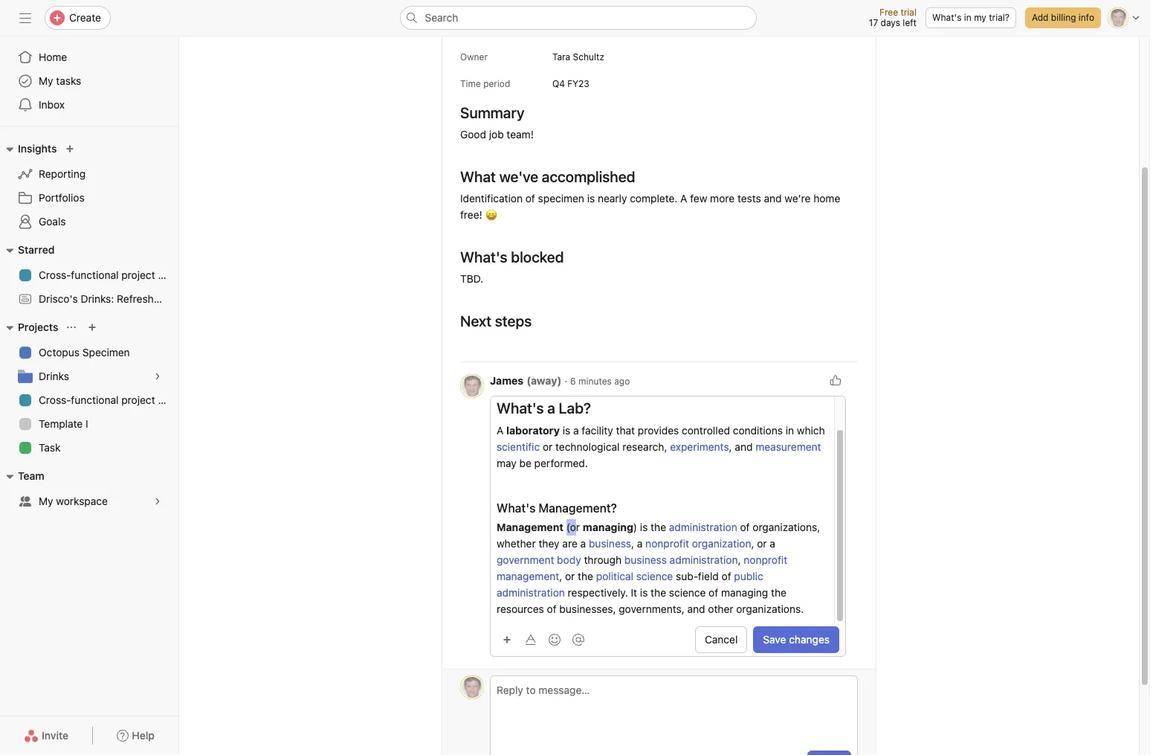 Task type: locate. For each thing, give the bounding box(es) containing it.
tara schultz
[[553, 51, 605, 62]]

1 horizontal spatial or
[[565, 570, 575, 582]]

scientific
[[497, 440, 540, 453]]

the up respectively.
[[578, 570, 594, 582]]

we're
[[785, 192, 811, 205]]

1 horizontal spatial in
[[965, 12, 972, 23]]

1 horizontal spatial managing
[[722, 586, 769, 599]]

or down body
[[565, 570, 575, 582]]

2 cross- from the top
[[39, 393, 71, 406]]

1 ja from the top
[[467, 380, 477, 391]]

functional down drinks 'link'
[[71, 393, 119, 406]]

scientific link
[[497, 440, 540, 453]]

insights button
[[0, 140, 57, 158]]

managing
[[583, 521, 634, 533], [722, 586, 769, 599]]

a left few
[[681, 192, 688, 205]]

of up "organization"
[[741, 521, 750, 533]]

cross-functional project plan for cross-functional project plan link in starred element
[[39, 269, 178, 281]]

what's up the laboratory at bottom
[[497, 399, 544, 417]]

inbox link
[[9, 93, 170, 117]]

my down team
[[39, 495, 53, 507]]

the
[[651, 521, 667, 533], [578, 570, 594, 582], [651, 586, 667, 599], [771, 586, 787, 599]]

cross- down drinks
[[39, 393, 71, 406]]

portfolios
[[39, 191, 85, 204]]

cross-functional project plan link
[[9, 263, 178, 287], [9, 388, 178, 412]]

a down ) at the right bottom of the page
[[637, 537, 643, 550]]

1 functional from the top
[[71, 269, 119, 281]]

0 vertical spatial administration
[[669, 521, 738, 533]]

2 vertical spatial administration
[[497, 586, 565, 599]]

starred element
[[0, 237, 265, 314]]

functional for 1st cross-functional project plan link from the bottom of the page
[[71, 393, 119, 406]]

of right "field"
[[722, 570, 732, 582]]

insert an object image
[[503, 635, 512, 644]]

search button
[[400, 6, 757, 30]]

in inside a laboratory is a facility that provides controlled conditions in which scientific or technological research, experiments , and measurement
[[786, 424, 794, 437]]

project inside starred element
[[121, 269, 155, 281]]

business link
[[589, 537, 632, 550]]

administration
[[669, 521, 738, 533], [670, 553, 738, 566], [497, 586, 565, 599]]

functional inside starred element
[[71, 269, 119, 281]]

my workspace
[[39, 495, 108, 507]]

business down management (or managing ) is the administration
[[589, 537, 632, 550]]

administration inside business , a nonprofit organization , or a government body through business administration ,
[[670, 553, 738, 566]]

cross-functional project plan link up drinks:
[[9, 263, 178, 287]]

cross-functional project plan inside 'projects' element
[[39, 393, 178, 406]]

0 vertical spatial my
[[39, 74, 53, 87]]

in inside the what's in my trial? 'button'
[[965, 12, 972, 23]]

or down organizations,
[[757, 537, 767, 550]]

a
[[681, 192, 688, 205], [497, 424, 504, 437]]

and
[[764, 192, 782, 205], [735, 440, 753, 453], [688, 603, 706, 615]]

2 vertical spatial and
[[688, 603, 706, 615]]

and inside a laboratory is a facility that provides controlled conditions in which scientific or technological research, experiments , and measurement
[[735, 440, 753, 453]]

home
[[814, 192, 841, 205]]

time
[[460, 78, 481, 89]]

2 vertical spatial what's
[[497, 501, 536, 515]]

1 vertical spatial cross-
[[39, 393, 71, 406]]

be
[[520, 457, 532, 469]]

2 cross-functional project plan from the top
[[39, 393, 178, 406]]

project up "drisco's drinks: refreshment recommendation" "link"
[[121, 269, 155, 281]]

through
[[584, 553, 622, 566]]

is left nearly
[[587, 192, 595, 205]]

functional inside 'projects' element
[[71, 393, 119, 406]]

save changes button
[[754, 626, 840, 653]]

free trial 17 days left
[[869, 7, 917, 28]]

my inside teams element
[[39, 495, 53, 507]]

plan inside starred element
[[158, 269, 178, 281]]

cross- inside 'projects' element
[[39, 393, 71, 406]]

what's up management
[[497, 501, 536, 515]]

cross- for 1st cross-functional project plan link from the bottom of the page
[[39, 393, 71, 406]]

in left my
[[965, 12, 972, 23]]

toolbar
[[497, 629, 592, 650]]

0 horizontal spatial or
[[543, 440, 553, 453]]

recommendation
[[181, 292, 265, 305]]

what's for what's in my trial?
[[933, 12, 962, 23]]

emoji image
[[549, 634, 561, 646]]

0 vertical spatial ja
[[467, 380, 477, 391]]

and left other
[[688, 603, 706, 615]]

1 cross-functional project plan link from the top
[[9, 263, 178, 287]]

add
[[1032, 12, 1049, 23]]

government body link
[[497, 553, 581, 566]]

0 vertical spatial and
[[764, 192, 782, 205]]

is inside identification of specimen is nearly complete. a few more tests and we're home free!
[[587, 192, 595, 205]]

global element
[[0, 36, 179, 126]]

new image
[[66, 144, 75, 153]]

drisco's drinks: refreshment recommendation
[[39, 292, 265, 305]]

nonprofit management link
[[497, 553, 791, 582]]

what's management?
[[497, 501, 617, 515]]

1 vertical spatial project
[[121, 393, 155, 406]]

owner
[[460, 51, 488, 62]]

what's for what's management?
[[497, 501, 536, 515]]

political
[[596, 570, 634, 582]]

1 vertical spatial plan
[[158, 393, 178, 406]]

a right are at the bottom
[[581, 537, 586, 550]]

formatting image
[[525, 634, 537, 646]]

plan inside 'projects' element
[[158, 393, 178, 406]]

0 vertical spatial science
[[637, 570, 673, 582]]

science
[[637, 570, 673, 582], [669, 586, 706, 599]]

few
[[690, 192, 708, 205]]

managing up business link at the bottom of the page
[[583, 521, 634, 533]]

the up organizations.
[[771, 586, 787, 599]]

political science link
[[596, 570, 673, 582]]

insights element
[[0, 135, 179, 237]]

administration up "field"
[[670, 553, 738, 566]]

cross-functional project plan link up i
[[9, 388, 178, 412]]

my
[[39, 74, 53, 87], [39, 495, 53, 507]]

0 vertical spatial nonprofit
[[646, 537, 690, 550]]

0 vertical spatial project
[[121, 269, 155, 281]]

science for the
[[669, 586, 706, 599]]

administration down management
[[497, 586, 565, 599]]

2 plan from the top
[[158, 393, 178, 406]]

facility
[[582, 424, 613, 437]]

and down conditions
[[735, 440, 753, 453]]

goals
[[39, 215, 66, 228]]

project down see details, drinks image at the left
[[121, 393, 155, 406]]

cancel button
[[695, 626, 748, 653]]

period
[[484, 78, 511, 89]]

changes
[[789, 633, 830, 645]]

,
[[729, 440, 732, 453], [632, 537, 635, 550], [752, 537, 755, 550], [738, 553, 741, 566], [560, 570, 563, 582]]

cross-functional project plan inside starred element
[[39, 269, 178, 281]]

1 vertical spatial what's
[[497, 399, 544, 417]]

of down what we've accomplished
[[526, 192, 535, 205]]

may
[[497, 457, 517, 469]]

0 vertical spatial a
[[681, 192, 688, 205]]

0 vertical spatial cross-
[[39, 269, 71, 281]]

specimen
[[538, 192, 585, 205]]

0 likes. click to like this task image
[[830, 374, 842, 386]]

free
[[880, 7, 899, 18]]

summary good job team!
[[460, 104, 534, 141]]

1 vertical spatial my
[[39, 495, 53, 507]]

0 horizontal spatial managing
[[583, 521, 634, 533]]

2 horizontal spatial or
[[757, 537, 767, 550]]

administration up nonprofit organization link
[[669, 521, 738, 533]]

cross- inside starred element
[[39, 269, 71, 281]]

2 my from the top
[[39, 495, 53, 507]]

my
[[975, 12, 987, 23]]

respectively.
[[568, 586, 628, 599]]

tbd.
[[460, 272, 484, 285]]

in up measurement link
[[786, 424, 794, 437]]

drisco's drinks: refreshment recommendation link
[[9, 287, 265, 311]]

task
[[39, 441, 61, 454]]

cross- for cross-functional project plan link in starred element
[[39, 269, 71, 281]]

cross-functional project plan for 1st cross-functional project plan link from the bottom of the page
[[39, 393, 178, 406]]

is down the lab?
[[563, 424, 571, 437]]

1 vertical spatial a
[[497, 424, 504, 437]]

what's
[[933, 12, 962, 23], [497, 399, 544, 417], [497, 501, 536, 515]]

billing
[[1052, 12, 1077, 23]]

1 vertical spatial functional
[[71, 393, 119, 406]]

0 vertical spatial what's
[[933, 12, 962, 23]]

business up , or the political science sub-field of
[[625, 553, 667, 566]]

new project or portfolio image
[[88, 323, 97, 332]]

2 horizontal spatial and
[[764, 192, 782, 205]]

1 my from the top
[[39, 74, 53, 87]]

nonprofit up public on the right
[[744, 553, 788, 566]]

plan down see details, drinks image at the left
[[158, 393, 178, 406]]

what's inside 'button'
[[933, 12, 962, 23]]

a inside a laboratory is a facility that provides controlled conditions in which scientific or technological research, experiments , and measurement
[[497, 424, 504, 437]]

my left tasks
[[39, 74, 53, 87]]

2 vertical spatial or
[[565, 570, 575, 582]]

projects
[[18, 321, 58, 333]]

2 functional from the top
[[71, 393, 119, 406]]

2 project from the top
[[121, 393, 155, 406]]

1 vertical spatial managing
[[722, 586, 769, 599]]

template i link
[[9, 412, 170, 436]]

left
[[903, 17, 917, 28]]

1 vertical spatial ja
[[467, 681, 477, 692]]

controlled
[[682, 424, 730, 437]]

0 vertical spatial plan
[[158, 269, 178, 281]]

0 horizontal spatial and
[[688, 603, 706, 615]]

2 ja button from the top
[[460, 675, 484, 699]]

1 vertical spatial and
[[735, 440, 753, 453]]

project for cross-functional project plan link in starred element
[[121, 269, 155, 281]]

managing down public on the right
[[722, 586, 769, 599]]

0 horizontal spatial a
[[497, 424, 504, 437]]

6
[[571, 376, 576, 387]]

·
[[565, 374, 568, 387]]

1 vertical spatial or
[[757, 537, 767, 550]]

0 vertical spatial cross-functional project plan
[[39, 269, 178, 281]]

and right tests
[[764, 192, 782, 205]]

free!
[[460, 208, 483, 221]]

0 vertical spatial or
[[543, 440, 553, 453]]

0 horizontal spatial nonprofit
[[646, 537, 690, 550]]

a up technological
[[574, 424, 579, 437]]

octopus specimen
[[39, 346, 130, 359]]

1 horizontal spatial and
[[735, 440, 753, 453]]

plan for cross-functional project plan link in starred element
[[158, 269, 178, 281]]

0 horizontal spatial in
[[786, 424, 794, 437]]

performed.
[[535, 457, 588, 469]]

what's left my
[[933, 12, 962, 23]]

0 vertical spatial cross-functional project plan link
[[9, 263, 178, 287]]

1 horizontal spatial nonprofit
[[744, 553, 788, 566]]

0 vertical spatial functional
[[71, 269, 119, 281]]

my inside "global" element
[[39, 74, 53, 87]]

17
[[869, 17, 879, 28]]

a up scientific link
[[497, 424, 504, 437]]

business
[[589, 537, 632, 550], [625, 553, 667, 566]]

cross- up drisco's
[[39, 269, 71, 281]]

template
[[39, 417, 83, 430]]

of down "field"
[[709, 586, 719, 599]]

organizations.
[[737, 603, 804, 615]]

0 vertical spatial managing
[[583, 521, 634, 533]]

is right the it
[[640, 586, 648, 599]]

science inside the respectively. it is the science of managing the resources of businesses, governments, and other organizations.
[[669, 586, 706, 599]]

save
[[763, 633, 787, 645]]

1 vertical spatial in
[[786, 424, 794, 437]]

2 cross-functional project plan link from the top
[[9, 388, 178, 412]]

functional up drinks:
[[71, 269, 119, 281]]

team button
[[0, 467, 44, 485]]

1 vertical spatial cross-functional project plan link
[[9, 388, 178, 412]]

invite
[[42, 729, 69, 742]]

cross-functional project plan link inside starred element
[[9, 263, 178, 287]]

what's blocked tbd.
[[460, 248, 564, 285]]

they
[[539, 537, 560, 550]]

drinks link
[[9, 364, 170, 388]]

nonprofit up business administration link
[[646, 537, 690, 550]]

1 project from the top
[[121, 269, 155, 281]]

cross-functional project plan up drinks:
[[39, 269, 178, 281]]

1 cross- from the top
[[39, 269, 71, 281]]

0 vertical spatial ja button
[[460, 374, 484, 398]]

body
[[557, 553, 581, 566]]

nearly
[[598, 192, 627, 205]]

1 cross-functional project plan from the top
[[39, 269, 178, 281]]

project inside 'projects' element
[[121, 393, 155, 406]]

1 horizontal spatial a
[[681, 192, 688, 205]]

(away)
[[527, 374, 562, 387]]

plan up "drisco's drinks: refreshment recommendation"
[[158, 269, 178, 281]]

what's blocked
[[460, 248, 564, 266]]

0 vertical spatial in
[[965, 12, 972, 23]]

1 vertical spatial administration
[[670, 553, 738, 566]]

1 vertical spatial ja button
[[460, 675, 484, 699]]

management
[[497, 521, 564, 533]]

a inside of organizations, whether they are a
[[581, 537, 586, 550]]

1 vertical spatial nonprofit
[[744, 553, 788, 566]]

1 vertical spatial science
[[669, 586, 706, 599]]

cross-functional project plan down drinks 'link'
[[39, 393, 178, 406]]

time period
[[460, 78, 511, 89]]

projects element
[[0, 314, 179, 463]]

see details, drinks image
[[153, 372, 162, 381]]

1 plan from the top
[[158, 269, 178, 281]]

refreshment
[[117, 292, 178, 305]]

my for my tasks
[[39, 74, 53, 87]]

1 vertical spatial cross-functional project plan
[[39, 393, 178, 406]]

government
[[497, 553, 554, 566]]

which
[[797, 424, 825, 437]]

is inside a laboratory is a facility that provides controlled conditions in which scientific or technological research, experiments , and measurement
[[563, 424, 571, 437]]

(or
[[567, 521, 580, 533]]

or up performed.
[[543, 440, 553, 453]]

invite button
[[14, 722, 78, 749]]

info
[[1079, 12, 1095, 23]]

ja
[[467, 380, 477, 391], [467, 681, 477, 692]]



Task type: vqa. For each thing, say whether or not it's contained in the screenshot.
SAVE CHANGES button
yes



Task type: describe. For each thing, give the bounding box(es) containing it.
measurement
[[756, 440, 822, 453]]

2 ja from the top
[[467, 681, 477, 692]]

james (away) · 6 minutes ago
[[490, 374, 630, 387]]

next steps
[[460, 312, 532, 330]]

and inside the respectively. it is the science of managing the resources of businesses, governments, and other organizations.
[[688, 603, 706, 615]]

james link
[[490, 374, 524, 387]]

a inside a laboratory is a facility that provides controlled conditions in which scientific or technological research, experiments , and measurement
[[574, 424, 579, 437]]

of inside of organizations, whether they are a
[[741, 521, 750, 533]]

nonprofit inside nonprofit management
[[744, 553, 788, 566]]

nonprofit inside business , a nonprofit organization , or a government body through business administration ,
[[646, 537, 690, 550]]

summary
[[460, 104, 525, 121]]

add billing info button
[[1026, 7, 1102, 28]]

of inside identification of specimen is nearly complete. a few more tests and we're home free!
[[526, 192, 535, 205]]

we've accomplished
[[500, 168, 636, 185]]

of organizations, whether they are a
[[497, 521, 823, 550]]

james
[[490, 374, 524, 387]]

i
[[86, 417, 88, 430]]

, or the political science sub-field of
[[560, 570, 734, 582]]

complete.
[[630, 192, 678, 205]]

team!
[[507, 128, 534, 141]]

my tasks
[[39, 74, 81, 87]]

drisco's
[[39, 292, 78, 305]]

my tasks link
[[9, 69, 170, 93]]

what's in my trial? button
[[926, 7, 1017, 28]]

the right ) at the right bottom of the page
[[651, 521, 667, 533]]

a laboratory is a facility that provides controlled conditions in which scientific or technological research, experiments , and measurement
[[497, 424, 828, 453]]

public
[[734, 570, 764, 582]]

1 vertical spatial business
[[625, 553, 667, 566]]

ago
[[615, 376, 630, 387]]

resources
[[497, 603, 544, 615]]

schultz
[[573, 51, 605, 62]]

technological
[[556, 440, 620, 453]]

plan for 1st cross-functional project plan link from the bottom of the page
[[158, 393, 178, 406]]

at mention image
[[573, 634, 585, 646]]

add billing info
[[1032, 12, 1095, 23]]

good
[[460, 128, 486, 141]]

hide sidebar image
[[19, 12, 31, 24]]

team
[[18, 469, 44, 482]]

managing inside the respectively. it is the science of managing the resources of businesses, governments, and other organizations.
[[722, 586, 769, 599]]

search
[[425, 11, 459, 24]]

are
[[563, 537, 578, 550]]

days
[[881, 17, 901, 28]]

organizations,
[[753, 521, 821, 533]]

my workspace link
[[9, 489, 170, 513]]

project for 1st cross-functional project plan link from the bottom of the page
[[121, 393, 155, 406]]

a inside identification of specimen is nearly complete. a few more tests and we're home free!
[[681, 192, 688, 205]]

create
[[69, 11, 101, 24]]

public administration link
[[497, 570, 767, 599]]

governments,
[[619, 603, 685, 615]]

what's for what's a lab?
[[497, 399, 544, 417]]

is inside the respectively. it is the science of managing the resources of businesses, governments, and other organizations.
[[640, 586, 648, 599]]

management (or managing ) is the administration
[[497, 521, 738, 533]]

insights
[[18, 142, 57, 155]]

show options, current sort, top image
[[67, 323, 76, 332]]

public administration
[[497, 570, 767, 599]]

organization
[[692, 537, 752, 550]]

q4 fy23
[[553, 78, 590, 89]]

nonprofit organization link
[[646, 537, 752, 550]]

the up the governments,
[[651, 586, 667, 599]]

reporting
[[39, 167, 86, 180]]

search list box
[[400, 6, 757, 30]]

0 vertical spatial business
[[589, 537, 632, 550]]

administration link
[[669, 521, 738, 533]]

functional for cross-functional project plan link in starred element
[[71, 269, 119, 281]]

field
[[698, 570, 719, 582]]

workspace
[[56, 495, 108, 507]]

reporting link
[[9, 162, 170, 186]]

1 ja button from the top
[[460, 374, 484, 398]]

of up emoji "image"
[[547, 603, 557, 615]]

administration inside "public administration"
[[497, 586, 565, 599]]

what we've accomplished
[[460, 168, 636, 185]]

my for my workspace
[[39, 495, 53, 507]]

drinks:
[[81, 292, 114, 305]]

tasks
[[56, 74, 81, 87]]

help button
[[107, 722, 164, 749]]

teams element
[[0, 463, 179, 516]]

laboratory
[[507, 424, 560, 437]]

what's a lab?
[[497, 399, 591, 417]]

more
[[711, 192, 735, 205]]

or inside business , a nonprofit organization , or a government body through business administration ,
[[757, 537, 767, 550]]

business administration link
[[625, 553, 738, 566]]

cancel
[[705, 633, 738, 645]]

and inside identification of specimen is nearly complete. a few more tests and we're home free!
[[764, 192, 782, 205]]

drinks
[[39, 370, 69, 382]]

starred button
[[0, 241, 55, 259]]

, inside a laboratory is a facility that provides controlled conditions in which scientific or technological research, experiments , and measurement
[[729, 440, 732, 453]]

identification
[[460, 192, 523, 205]]

measurement link
[[756, 440, 822, 453]]

or inside a laboratory is a facility that provides controlled conditions in which scientific or technological research, experiments , and measurement
[[543, 440, 553, 453]]

😀 image
[[485, 209, 497, 221]]

trial
[[901, 7, 917, 18]]

science for political
[[637, 570, 673, 582]]

respectively. it is the science of managing the resources of businesses, governments, and other organizations.
[[497, 586, 804, 615]]

see details, my workspace image
[[153, 497, 162, 506]]

is right ) at the right bottom of the page
[[640, 521, 648, 533]]

job
[[489, 128, 504, 141]]

projects button
[[0, 318, 58, 336]]

minutes
[[579, 376, 612, 387]]

q4
[[553, 78, 565, 89]]

a left the lab?
[[548, 399, 556, 417]]

a down organizations,
[[770, 537, 776, 550]]

edit comment document
[[491, 366, 835, 617]]

trial?
[[989, 12, 1010, 23]]

what
[[460, 168, 496, 185]]



